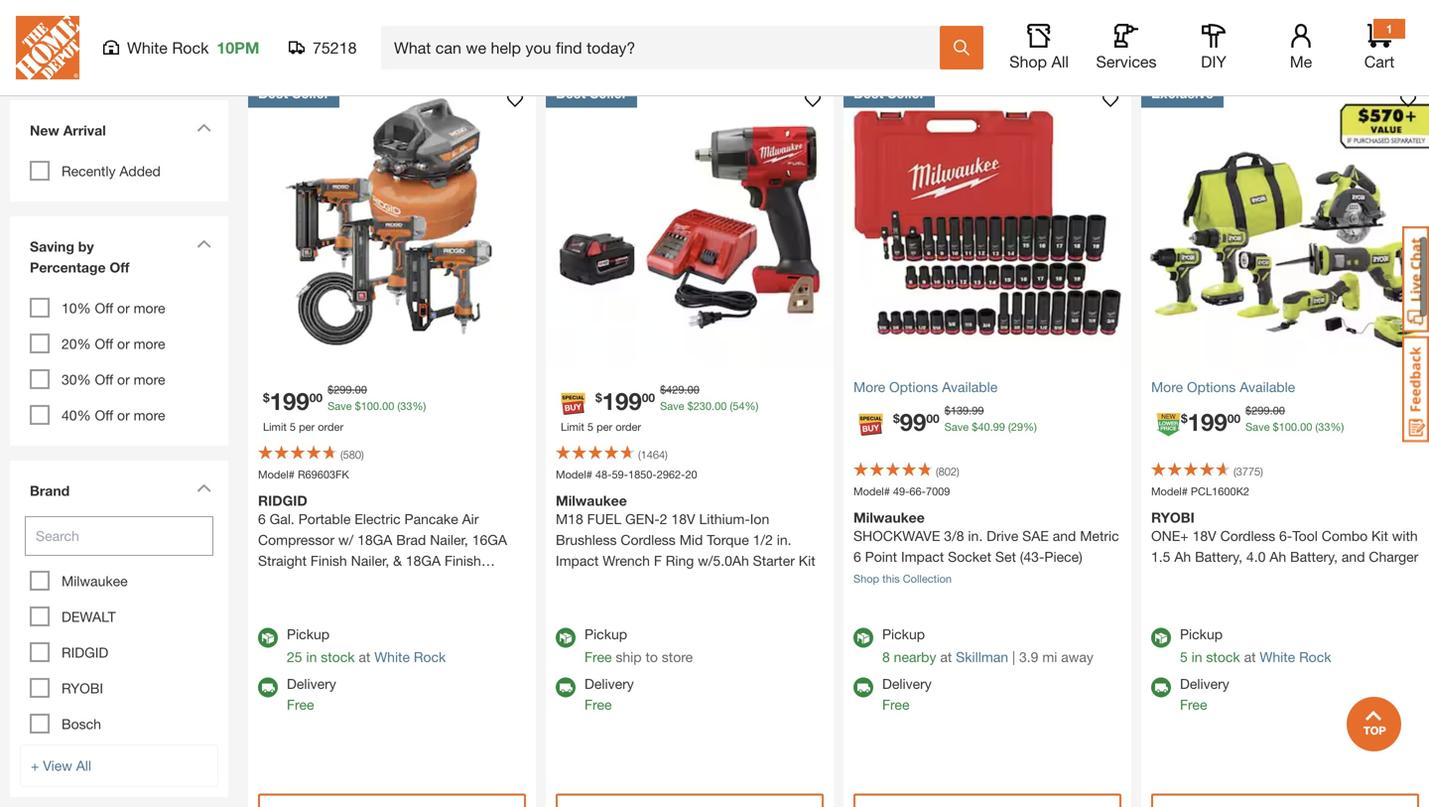 Task type: describe. For each thing, give the bounding box(es) containing it.
10% off or more
[[62, 300, 165, 316]]

What can we help you find today? search field
[[394, 27, 939, 68]]

( 580 )
[[341, 448, 364, 461]]

Search text field
[[25, 516, 213, 556]]

49-
[[893, 485, 910, 498]]

milwaukee for m18
[[556, 492, 627, 509]]

piece)
[[1045, 548, 1083, 565]]

order inside $ 429 . 00 save $ 230 . 00 ( 54 %) limit 5 per order
[[616, 420, 641, 433]]

(43-
[[1020, 548, 1045, 565]]

best for 199
[[258, 85, 288, 101]]

+ view all link
[[20, 745, 218, 787]]

limit inside $ 429 . 00 save $ 230 . 00 ( 54 %) limit 5 per order
[[561, 420, 585, 433]]

available for 199
[[1240, 379, 1296, 395]]

2962-
[[657, 468, 685, 481]]

white rock 10pm
[[127, 38, 259, 57]]

ship
[[616, 649, 642, 665]]

48-
[[596, 468, 612, 481]]

compressor
[[258, 532, 335, 548]]

580
[[343, 448, 361, 461]]

3.9
[[1019, 649, 1039, 665]]

199 inside $ 199 00 $ 299 . 00 save $ 100 . 00 ( 33 %) limit 5 per order
[[270, 387, 309, 415]]

2 compare from the left
[[677, 20, 735, 37]]

pickup free ship to store
[[585, 626, 693, 665]]

3 best from the left
[[854, 85, 884, 101]]

pancake
[[405, 511, 458, 527]]

pickup for free
[[585, 626, 627, 642]]

free for pickup 5 in stock at white rock
[[1180, 696, 1208, 713]]

order inside $ 199 00 $ 299 . 00 save $ 100 . 00 ( 33 %) limit 5 per order
[[318, 420, 344, 433]]

40% off or more link
[[62, 407, 165, 423]]

dewalt link
[[62, 609, 116, 625]]

at inside pickup 8 nearby at skillman | 3.9 mi away
[[940, 649, 952, 665]]

10% off or more link
[[62, 300, 165, 316]]

+ view all
[[31, 757, 91, 774]]

stock for 25 in stock
[[321, 649, 355, 665]]

75218
[[313, 38, 357, 57]]

30%
[[62, 371, 91, 388]]

4 compare from the left
[[1273, 20, 1330, 37]]

|
[[1013, 649, 1016, 665]]

20% off or more link
[[62, 336, 165, 352]]

one+ 18v cordless 6-tool combo kit with 1.5 ah battery, 4.0 ah battery, and charger image
[[1142, 79, 1429, 367]]

) for ( 1464 )
[[665, 448, 668, 461]]

seller for 199
[[292, 85, 330, 101]]

services button
[[1095, 24, 1159, 71]]

diy
[[1201, 52, 1227, 71]]

caret icon image for by
[[197, 239, 211, 248]]

star symbol image
[[74, 6, 104, 36]]

white for exclusive
[[1260, 649, 1296, 665]]

2 ah from the left
[[1270, 548, 1287, 565]]

off for 30%
[[95, 371, 113, 388]]

milwaukee m18 fuel gen-2 18v lithium-ion brushless cordless mid torque 1/2 in. impact wrench f ring w/5.0ah starter kit
[[556, 492, 816, 569]]

ion
[[750, 511, 770, 527]]

more for 99
[[854, 379, 886, 395]]

299 inside $ 299 . 00 save $ 100 . 00 ( 33 %)
[[1252, 404, 1270, 417]]

or for 30%
[[117, 371, 130, 388]]

1 finish from the left
[[311, 552, 347, 569]]

7009
[[926, 485, 950, 498]]

per inside $ 199 00 $ 299 . 00 save $ 100 . 00 ( 33 %) limit 5 per order
[[299, 420, 315, 433]]

arrival
[[63, 122, 106, 138]]

milwaukee link
[[62, 573, 128, 589]]

in for 25
[[306, 649, 317, 665]]

bosch link
[[62, 716, 101, 732]]

off for 40%
[[95, 407, 113, 423]]

kit inside ryobi one+ 18v cordless 6-tool combo kit with 1.5 ah battery, 4.0 ah battery, and charger
[[1372, 528, 1389, 544]]

1 vertical spatial 18ga
[[406, 552, 441, 569]]

00 inside $ 99 00
[[927, 411, 940, 425]]

to
[[646, 649, 658, 665]]

( 3775 )
[[1234, 465, 1263, 478]]

off inside saving by percentage off
[[110, 259, 129, 275]]

0 horizontal spatial milwaukee
[[62, 573, 128, 589]]

100 inside $ 299 . 00 save $ 100 . 00 ( 33 %)
[[1279, 420, 1298, 433]]

free for pickup 8 nearby at skillman | 3.9 mi away
[[883, 696, 910, 713]]

shop this collection link
[[854, 572, 952, 585]]

a
[[143, 52, 151, 68]]

model# pcl1600k2
[[1152, 485, 1250, 498]]

per inside $ 429 . 00 save $ 230 . 00 ( 54 %) limit 5 per order
[[597, 420, 613, 433]]

rock for exclusive
[[1300, 649, 1332, 665]]

shop all button
[[1008, 24, 1071, 71]]

in for 5
[[1192, 649, 1203, 665]]

2 finish from the left
[[445, 552, 481, 569]]

30% off or more
[[62, 371, 165, 388]]

available shipping image for 5 in stock
[[1152, 678, 1171, 697]]

best seller for 429
[[556, 85, 627, 101]]

model# 48-59-1850-2962-20
[[556, 468, 698, 481]]

brand link
[[20, 471, 218, 516]]

saving by percentage off
[[30, 238, 129, 275]]

white for best seller
[[374, 649, 410, 665]]

save inside $ 199 00 $ 299 . 00 save $ 100 . 00 ( 33 %) limit 5 per order
[[328, 400, 352, 412]]

free inside pickup free ship to store
[[585, 649, 612, 665]]

20
[[685, 468, 698, 481]]

429
[[666, 383, 685, 396]]

( 802 )
[[936, 465, 960, 478]]

free for pickup 25 in stock at white rock
[[287, 696, 314, 713]]

ridgid for ridgid
[[62, 644, 108, 661]]

0 vertical spatial nailer,
[[430, 532, 468, 548]]

199 for 429
[[602, 387, 642, 415]]

mi
[[1043, 649, 1058, 665]]

pickup 25 in stock at white rock
[[287, 626, 446, 665]]

dewalt
[[62, 609, 116, 625]]

star symbol image
[[45, 6, 74, 36]]

cart
[[1365, 52, 1395, 71]]

tool
[[1293, 528, 1318, 544]]

29
[[1011, 420, 1024, 433]]

0 horizontal spatial all
[[76, 757, 91, 774]]

new arrival link
[[20, 110, 218, 156]]

( inside $ 429 . 00 save $ 230 . 00 ( 54 %) limit 5 per order
[[730, 400, 733, 412]]

20%
[[62, 336, 91, 352]]

6 gal. portable electric pancake air compressor w/ 18ga brad nailer, 16ga straight finish nailer, & 18ga finish stapler image
[[248, 79, 536, 367]]

model# r69603fk
[[258, 468, 349, 481]]

ryobi for ryobi one+ 18v cordless 6-tool combo kit with 1.5 ah battery, 4.0 ah battery, and charger
[[1152, 509, 1195, 526]]

) for ( 580 )
[[361, 448, 364, 461]]

more options available for 199
[[1152, 379, 1296, 395]]

0 horizontal spatial white
[[127, 38, 168, 57]]

white rock link for pickup 25 in stock at white rock
[[374, 649, 446, 665]]

shockwave 3/8 in. drive sae and metric 6 point impact socket set (43-piece) image
[[844, 79, 1132, 367]]

bosch
[[62, 716, 101, 732]]

$ 429 . 00 save $ 230 . 00 ( 54 %) limit 5 per order
[[561, 383, 759, 433]]

the home depot logo image
[[16, 16, 79, 79]]

ryobi one+ 18v cordless 6-tool combo kit with 1.5 ah battery, 4.0 ah battery, and charger
[[1152, 509, 1419, 565]]

options for 199
[[1187, 379, 1236, 395]]

( 1464 )
[[638, 448, 668, 461]]

3 seller from the left
[[888, 85, 925, 101]]

caret icon image for arrival
[[197, 123, 211, 132]]

new
[[30, 122, 59, 138]]

available for pickup image
[[258, 628, 278, 648]]

1
[[1386, 22, 1393, 36]]

gal.
[[270, 511, 295, 527]]

straight
[[258, 552, 307, 569]]

40% off or more
[[62, 407, 165, 423]]

metric
[[1080, 528, 1119, 544]]

f
[[654, 552, 662, 569]]

( inside $ 199 00 $ 299 . 00 save $ 100 . 00 ( 33 %) limit 5 per order
[[397, 400, 400, 412]]

drive
[[987, 528, 1019, 544]]

more options available link for 199
[[1152, 377, 1420, 398]]

3/8
[[944, 528, 964, 544]]

0 horizontal spatial nailer,
[[351, 552, 389, 569]]

options for 99
[[890, 379, 938, 395]]

mid
[[680, 532, 703, 548]]

more for 10% off or more
[[134, 300, 165, 316]]

299 inside $ 199 00 $ 299 . 00 save $ 100 . 00 ( 33 %) limit 5 per order
[[334, 383, 352, 396]]

available for pickup image for 99
[[854, 628, 874, 648]]

charger
[[1369, 548, 1419, 565]]

model# for model# 49-66-7009
[[854, 485, 890, 498]]

6-
[[1280, 528, 1293, 544]]

brand
[[30, 482, 70, 499]]

2 battery, from the left
[[1291, 548, 1338, 565]]

all inside button
[[1052, 52, 1069, 71]]

cart 1
[[1365, 22, 1395, 71]]

199 for 299
[[1188, 407, 1228, 436]]

$ 199 00 for 299
[[1181, 407, 1241, 436]]

pickup for 8
[[883, 626, 925, 642]]

shop inside button
[[1010, 52, 1047, 71]]

by
[[78, 238, 94, 255]]

recently
[[62, 163, 116, 179]]

m18 fuel gen-2 18v lithium-ion brushless cordless mid torque 1/2 in. impact wrench f ring w/5.0ah starter kit image
[[546, 79, 834, 367]]

model# 49-66-7009
[[854, 485, 950, 498]]

5 inside $ 199 00 $ 299 . 00 save $ 100 . 00 ( 33 %) limit 5 per order
[[290, 420, 296, 433]]

more for 30% off or more
[[134, 371, 165, 388]]

wrench
[[603, 552, 650, 569]]

230
[[694, 400, 712, 412]]

802
[[939, 465, 957, 478]]

8
[[883, 649, 890, 665]]

delivery for 5
[[1180, 676, 1230, 692]]

0 horizontal spatial 99
[[900, 407, 927, 436]]

0 horizontal spatial rock
[[172, 38, 209, 57]]

in. inside milwaukee shockwave 3/8 in. drive sae and metric 6 point impact socket set (43-piece) shop this collection
[[968, 528, 983, 544]]

collection
[[903, 572, 952, 585]]

18v inside ryobi one+ 18v cordless 6-tool combo kit with 1.5 ah battery, 4.0 ah battery, and charger
[[1193, 528, 1217, 544]]

electric
[[355, 511, 401, 527]]

this
[[883, 572, 900, 585]]

w/5.0ah
[[698, 552, 749, 569]]

w/
[[338, 532, 354, 548]]

3775
[[1237, 465, 1261, 478]]

stock for 5 in stock
[[1207, 649, 1241, 665]]



Task type: vqa. For each thing, say whether or not it's contained in the screenshot.
Help LINK
no



Task type: locate. For each thing, give the bounding box(es) containing it.
1 vertical spatial 33
[[1319, 420, 1331, 433]]

ryobi up one+
[[1152, 509, 1195, 526]]

free for pickup free ship to store
[[585, 696, 612, 713]]

0 horizontal spatial more options available link
[[854, 377, 1122, 398]]

more for 40% off or more
[[134, 407, 165, 423]]

1 horizontal spatial white
[[374, 649, 410, 665]]

cordless
[[1221, 528, 1276, 544], [621, 532, 676, 548]]

brad
[[396, 532, 426, 548]]

save up 580
[[328, 400, 352, 412]]

pickup inside pickup 8 nearby at skillman | 3.9 mi away
[[883, 626, 925, 642]]

at inside 'pickup 5 in stock at white rock'
[[1244, 649, 1256, 665]]

available shipping image for 8 nearby
[[854, 678, 874, 697]]

diy button
[[1182, 24, 1246, 71]]

delivery free for free
[[585, 676, 634, 713]]

delivery free down 25
[[287, 676, 336, 713]]

6 left gal. at the left
[[258, 511, 266, 527]]

1 more from the left
[[854, 379, 886, 395]]

3 or from the top
[[117, 371, 130, 388]]

available for pickup image left pickup free ship to store
[[556, 628, 576, 648]]

%) for $ 429 . 00 save $ 230 . 00 ( 54 %) limit 5 per order
[[745, 400, 759, 412]]

1 horizontal spatial battery,
[[1291, 548, 1338, 565]]

more down 30% off or more link
[[134, 407, 165, 423]]

1 horizontal spatial 199
[[602, 387, 642, 415]]

2 horizontal spatial available for pickup image
[[1152, 628, 1171, 648]]

25
[[287, 649, 302, 665]]

nailer, down pancake
[[430, 532, 468, 548]]

1 horizontal spatial impact
[[901, 548, 944, 565]]

1 seller from the left
[[292, 85, 330, 101]]

1 vertical spatial 299
[[1252, 404, 1270, 417]]

1 caret icon image from the top
[[197, 123, 211, 132]]

model# up one+
[[1152, 485, 1188, 498]]

100 inside $ 199 00 $ 299 . 00 save $ 100 . 00 ( 33 %) limit 5 per order
[[361, 400, 379, 412]]

delivery for 25
[[287, 676, 336, 692]]

ryobi up bosch
[[62, 680, 103, 696]]

delivery free for 25
[[287, 676, 336, 713]]

0 vertical spatial 18v
[[672, 511, 695, 527]]

delivery free
[[287, 676, 336, 713], [585, 676, 634, 713], [883, 676, 932, 713], [1180, 676, 1230, 713]]

1 vertical spatial 18v
[[1193, 528, 1217, 544]]

ah right 1.5
[[1175, 548, 1191, 565]]

1 horizontal spatial cordless
[[1221, 528, 1276, 544]]

rock for best seller
[[414, 649, 446, 665]]

model# for model# r69603fk
[[258, 468, 295, 481]]

$
[[328, 383, 334, 396], [660, 383, 666, 396], [263, 391, 270, 404], [596, 391, 602, 404], [355, 400, 361, 412], [688, 400, 694, 412], [945, 404, 951, 417], [1246, 404, 1252, 417], [893, 411, 900, 425], [1181, 411, 1188, 425], [972, 420, 978, 433], [1273, 420, 1279, 433]]

4 delivery free from the left
[[1180, 676, 1230, 713]]

2 seller from the left
[[590, 85, 627, 101]]

more options available up $ 99 00
[[854, 379, 998, 395]]

0 horizontal spatial finish
[[311, 552, 347, 569]]

in inside 'pickup 5 in stock at white rock'
[[1192, 649, 1203, 665]]

more options available up $ 299 . 00 save $ 100 . 00 ( 33 %)
[[1152, 379, 1296, 395]]

in. right "1/2" at the right
[[777, 532, 792, 548]]

off for 20%
[[95, 336, 113, 352]]

%) inside $ 429 . 00 save $ 230 . 00 ( 54 %) limit 5 per order
[[745, 400, 759, 412]]

pickup for 5
[[1180, 626, 1223, 642]]

99 left 139
[[900, 407, 927, 436]]

1 horizontal spatial milwaukee
[[556, 492, 627, 509]]

delivery free for 5
[[1180, 676, 1230, 713]]

rock inside 'pickup 5 in stock at white rock'
[[1300, 649, 1332, 665]]

save inside $ 299 . 00 save $ 100 . 00 ( 33 %)
[[1246, 420, 1270, 433]]

%) for $ 299 . 00 save $ 100 . 00 ( 33 %)
[[1331, 420, 1344, 433]]

6 inside milwaukee shockwave 3/8 in. drive sae and metric 6 point impact socket set (43-piece) shop this collection
[[854, 548, 861, 565]]

per
[[299, 420, 315, 433], [597, 420, 613, 433]]

off
[[110, 259, 129, 275], [95, 300, 113, 316], [95, 336, 113, 352], [95, 371, 113, 388], [95, 407, 113, 423]]

6 left point
[[854, 548, 861, 565]]

more for 20% off or more
[[134, 336, 165, 352]]

shop inside milwaukee shockwave 3/8 in. drive sae and metric 6 point impact socket set (43-piece) shop this collection
[[854, 572, 880, 585]]

torque
[[707, 532, 749, 548]]

or down the 20% off or more
[[117, 371, 130, 388]]

1 battery, from the left
[[1195, 548, 1243, 565]]

3 more from the top
[[134, 371, 165, 388]]

or up 30% off or more link
[[117, 336, 130, 352]]

2 available shipping image from the left
[[1152, 678, 1171, 697]]

1 options from the left
[[890, 379, 938, 395]]

2 more from the top
[[134, 336, 165, 352]]

white rock link for pickup 5 in stock at white rock
[[1260, 649, 1332, 665]]

54
[[733, 400, 745, 412]]

best seller for 199
[[258, 85, 330, 101]]

and inside ryobi one+ 18v cordless 6-tool combo kit with 1.5 ah battery, 4.0 ah battery, and charger
[[1342, 548, 1365, 565]]

4 or from the top
[[117, 407, 130, 423]]

in
[[306, 649, 317, 665], [1192, 649, 1203, 665]]

off right 40%
[[95, 407, 113, 423]]

1 horizontal spatial at
[[940, 649, 952, 665]]

2 limit from the left
[[561, 420, 585, 433]]

portable
[[299, 511, 351, 527]]

cordless inside milwaukee m18 fuel gen-2 18v lithium-ion brushless cordless mid torque 1/2 in. impact wrench f ring w/5.0ah starter kit
[[621, 532, 676, 548]]

2 order from the left
[[616, 420, 641, 433]]

33 inside $ 199 00 $ 299 . 00 save $ 100 . 00 ( 33 %) limit 5 per order
[[400, 400, 412, 412]]

kit right starter
[[799, 552, 816, 569]]

0 horizontal spatial 5
[[290, 420, 296, 433]]

0 horizontal spatial more options available
[[854, 379, 998, 395]]

or down 30% off or more link
[[117, 407, 130, 423]]

2 horizontal spatial rock
[[1300, 649, 1332, 665]]

0 vertical spatial 33
[[400, 400, 412, 412]]

save up the ( 3775 )
[[1246, 420, 1270, 433]]

milwaukee for shockwave
[[854, 509, 925, 526]]

order up 580
[[318, 420, 344, 433]]

order up ( 1464 )
[[616, 420, 641, 433]]

milwaukee inside milwaukee m18 fuel gen-2 18v lithium-ion brushless cordless mid torque 1/2 in. impact wrench f ring w/5.0ah starter kit
[[556, 492, 627, 509]]

2 horizontal spatial milwaukee
[[854, 509, 925, 526]]

2 available shipping image from the left
[[854, 678, 874, 697]]

available for pickup image down 1.5
[[1152, 628, 1171, 648]]

impact inside milwaukee shockwave 3/8 in. drive sae and metric 6 point impact socket set (43-piece) shop this collection
[[901, 548, 944, 565]]

1 horizontal spatial available
[[1240, 379, 1296, 395]]

services
[[1096, 52, 1157, 71]]

off right 30%
[[95, 371, 113, 388]]

available shipping image
[[556, 678, 576, 697], [1152, 678, 1171, 697]]

0 horizontal spatial ah
[[1175, 548, 1191, 565]]

and up "piece)"
[[1053, 528, 1076, 544]]

( inside $ 299 . 00 save $ 100 . 00 ( 33 %)
[[1316, 420, 1319, 433]]

18v inside milwaukee m18 fuel gen-2 18v lithium-ion brushless cordless mid torque 1/2 in. impact wrench f ring w/5.0ah starter kit
[[672, 511, 695, 527]]

0 vertical spatial ridgid
[[258, 492, 307, 509]]

delivery down 25
[[287, 676, 336, 692]]

delivery free for 8
[[883, 676, 932, 713]]

%) inside $ 199 00 $ 299 . 00 save $ 100 . 00 ( 33 %) limit 5 per order
[[412, 400, 426, 412]]

stock inside 'pickup 5 in stock at white rock'
[[1207, 649, 1241, 665]]

available up $ 299 . 00 save $ 100 . 00 ( 33 %)
[[1240, 379, 1296, 395]]

30% off or more link
[[62, 371, 165, 388]]

0 horizontal spatial $ 199 00
[[596, 387, 655, 415]]

0 vertical spatial caret icon image
[[197, 123, 211, 132]]

delivery free down "nearby"
[[883, 676, 932, 713]]

1 horizontal spatial nailer,
[[430, 532, 468, 548]]

1 horizontal spatial and
[[1342, 548, 1365, 565]]

1/2
[[753, 532, 773, 548]]

delivery down "nearby"
[[883, 676, 932, 692]]

available
[[942, 379, 998, 395], [1240, 379, 1296, 395]]

18ga down electric
[[357, 532, 392, 548]]

1 more options available from the left
[[854, 379, 998, 395]]

limit up model# 48-59-1850-2962-20
[[561, 420, 585, 433]]

1 horizontal spatial 6
[[854, 548, 861, 565]]

pickup 5 in stock at white rock
[[1180, 626, 1332, 665]]

299 up the ( 3775 )
[[1252, 404, 1270, 417]]

1 horizontal spatial $ 199 00
[[1181, 407, 1241, 436]]

rock
[[172, 38, 209, 57], [414, 649, 446, 665], [1300, 649, 1332, 665]]

33
[[400, 400, 412, 412], [1319, 420, 1331, 433]]

0 horizontal spatial in.
[[777, 532, 792, 548]]

delivery for 8
[[883, 676, 932, 692]]

2 more from the left
[[1152, 379, 1183, 395]]

save inside $ 429 . 00 save $ 230 . 00 ( 54 %) limit 5 per order
[[660, 400, 684, 412]]

available shipping image for 25 in stock
[[258, 678, 278, 697]]

75218 button
[[289, 38, 357, 58]]

0 horizontal spatial kit
[[799, 552, 816, 569]]

delivery down ship
[[585, 676, 634, 692]]

1 available shipping image from the left
[[556, 678, 576, 697]]

milwaukee up dewalt
[[62, 573, 128, 589]]

battery,
[[1195, 548, 1243, 565], [1291, 548, 1338, 565]]

available shipping image
[[258, 678, 278, 697], [854, 678, 874, 697]]

stapler
[[258, 573, 302, 590]]

2 per from the left
[[597, 420, 613, 433]]

$ inside $ 99 00
[[893, 411, 900, 425]]

more options available link up $ 139 . 99 save $ 40 . 99 ( 29 %)
[[854, 377, 1122, 398]]

1 horizontal spatial available for pickup image
[[854, 628, 874, 648]]

1 horizontal spatial white rock link
[[1260, 649, 1332, 665]]

3 best seller from the left
[[854, 85, 925, 101]]

0 vertical spatial and
[[1053, 528, 1076, 544]]

shop left services
[[1010, 52, 1047, 71]]

$ 199 00 $ 299 . 00 save $ 100 . 00 ( 33 %) limit 5 per order
[[263, 383, 426, 433]]

with
[[1393, 528, 1418, 544]]

free down pickup free ship to store
[[585, 696, 612, 713]]

ryobi link
[[62, 680, 103, 696]]

off right 10% at top
[[95, 300, 113, 316]]

%) for $ 139 . 99 save $ 40 . 99 ( 29 %)
[[1024, 420, 1037, 433]]

5 inside $ 429 . 00 save $ 230 . 00 ( 54 %) limit 5 per order
[[588, 420, 594, 433]]

4 delivery from the left
[[1180, 676, 1230, 692]]

white inside "pickup 25 in stock at white rock"
[[374, 649, 410, 665]]

1 horizontal spatial ah
[[1270, 548, 1287, 565]]

delivery free down 'pickup 5 in stock at white rock'
[[1180, 676, 1230, 713]]

more for 199
[[1152, 379, 1183, 395]]

ridgid for ridgid 6 gal. portable electric pancake air compressor w/ 18ga brad nailer, 16ga straight finish nailer, & 18ga finish stapler
[[258, 492, 307, 509]]

5 inside 'pickup 5 in stock at white rock'
[[1180, 649, 1188, 665]]

free down "8"
[[883, 696, 910, 713]]

delivery for free
[[585, 676, 634, 692]]

2 horizontal spatial best
[[854, 85, 884, 101]]

2 horizontal spatial 199
[[1188, 407, 1228, 436]]

1 horizontal spatial per
[[597, 420, 613, 433]]

199 left the 429
[[602, 387, 642, 415]]

299
[[334, 383, 352, 396], [1252, 404, 1270, 417]]

pickup for 25
[[287, 626, 330, 642]]

0 horizontal spatial cordless
[[621, 532, 676, 548]]

1 vertical spatial all
[[76, 757, 91, 774]]

139
[[951, 404, 969, 417]]

18v right the '2' at the bottom left of page
[[672, 511, 695, 527]]

nearby
[[894, 649, 937, 665]]

save inside $ 139 . 99 save $ 40 . 99 ( 29 %)
[[945, 420, 969, 433]]

delivery down 'pickup 5 in stock at white rock'
[[1180, 676, 1230, 692]]

1 horizontal spatial shop
[[1010, 52, 1047, 71]]

1 horizontal spatial available shipping image
[[1152, 678, 1171, 697]]

available for 99
[[942, 379, 998, 395]]

free left ship
[[585, 649, 612, 665]]

pickup 8 nearby at skillman | 3.9 mi away
[[883, 626, 1094, 665]]

caret icon image inside new arrival link
[[197, 123, 211, 132]]

1 vertical spatial 100
[[1279, 420, 1298, 433]]

in inside "pickup 25 in stock at white rock"
[[306, 649, 317, 665]]

0 vertical spatial 18ga
[[357, 532, 392, 548]]

1 horizontal spatial limit
[[561, 420, 585, 433]]

1 horizontal spatial 299
[[1252, 404, 1270, 417]]

) for ( 802 )
[[957, 465, 960, 478]]

0 horizontal spatial available for pickup image
[[556, 628, 576, 648]]

brushless
[[556, 532, 617, 548]]

3 caret icon image from the top
[[197, 483, 211, 492]]

2 more options available link from the left
[[1152, 377, 1420, 398]]

0 horizontal spatial ridgid
[[62, 644, 108, 661]]

1 ah from the left
[[1175, 548, 1191, 565]]

save for $ 139 . 99 save $ 40 . 99 ( 29 %)
[[945, 420, 969, 433]]

0 vertical spatial 6
[[258, 511, 266, 527]]

1 horizontal spatial seller
[[590, 85, 627, 101]]

cordless inside ryobi one+ 18v cordless 6-tool combo kit with 1.5 ah battery, 4.0 ah battery, and charger
[[1221, 528, 1276, 544]]

new arrival
[[30, 122, 106, 138]]

+
[[31, 757, 39, 774]]

at for 5 in stock
[[1244, 649, 1256, 665]]

starter
[[753, 552, 795, 569]]

milwaukee shockwave 3/8 in. drive sae and metric 6 point impact socket set (43-piece) shop this collection
[[854, 509, 1119, 585]]

1 pickup from the left
[[287, 626, 330, 642]]

0 horizontal spatial 18v
[[672, 511, 695, 527]]

1 horizontal spatial 18v
[[1193, 528, 1217, 544]]

white rock link
[[374, 649, 446, 665], [1260, 649, 1332, 665]]

0 horizontal spatial seller
[[292, 85, 330, 101]]

2 delivery free from the left
[[585, 676, 634, 713]]

best seller
[[258, 85, 330, 101], [556, 85, 627, 101], [854, 85, 925, 101]]

99 up 40
[[972, 404, 984, 417]]

1 available for pickup image from the left
[[556, 628, 576, 648]]

1 more options available link from the left
[[854, 377, 1122, 398]]

100
[[361, 400, 379, 412], [1279, 420, 1298, 433]]

added
[[119, 163, 161, 179]]

2 white rock link from the left
[[1260, 649, 1332, 665]]

2 available for pickup image from the left
[[854, 628, 874, 648]]

ryobi inside ryobi one+ 18v cordless 6-tool combo kit with 1.5 ah battery, 4.0 ah battery, and charger
[[1152, 509, 1195, 526]]

18v right one+
[[1193, 528, 1217, 544]]

free
[[585, 649, 612, 665], [287, 696, 314, 713], [585, 696, 612, 713], [883, 696, 910, 713], [1180, 696, 1208, 713]]

0 horizontal spatial available shipping image
[[556, 678, 576, 697]]

and inside milwaukee shockwave 3/8 in. drive sae and metric 6 point impact socket set (43-piece) shop this collection
[[1053, 528, 1076, 544]]

ridgid
[[258, 492, 307, 509], [62, 644, 108, 661]]

$ 199 00 up the 3775
[[1181, 407, 1241, 436]]

ridgid 6 gal. portable electric pancake air compressor w/ 18ga brad nailer, 16ga straight finish nailer, & 18ga finish stapler
[[258, 492, 507, 590]]

) for ( 3775 )
[[1261, 465, 1263, 478]]

best for 429
[[556, 85, 586, 101]]

order
[[318, 420, 344, 433], [616, 420, 641, 433]]

1 order from the left
[[318, 420, 344, 433]]

2
[[660, 511, 668, 527]]

1 vertical spatial nailer,
[[351, 552, 389, 569]]

or
[[117, 300, 130, 316], [117, 336, 130, 352], [117, 371, 130, 388], [117, 407, 130, 423]]

2 options from the left
[[1187, 379, 1236, 395]]

ryobi for ryobi
[[62, 680, 103, 696]]

1 vertical spatial shop
[[854, 572, 880, 585]]

or for 40%
[[117, 407, 130, 423]]

caret icon image inside saving by percentage off link
[[197, 239, 211, 248]]

kit inside milwaukee m18 fuel gen-2 18v lithium-ion brushless cordless mid torque 1/2 in. impact wrench f ring w/5.0ah starter kit
[[799, 552, 816, 569]]

recently added
[[62, 163, 161, 179]]

limit up model# r69603fk in the bottom left of the page
[[263, 420, 287, 433]]

model# up gal. at the left
[[258, 468, 295, 481]]

choose
[[94, 52, 139, 68]]

0 horizontal spatial best
[[258, 85, 288, 101]]

delivery
[[287, 676, 336, 692], [585, 676, 634, 692], [883, 676, 932, 692], [1180, 676, 1230, 692]]

1 available from the left
[[942, 379, 998, 395]]

more up the 20% off or more
[[134, 300, 165, 316]]

0 horizontal spatial battery,
[[1195, 548, 1243, 565]]

milwaukee inside milwaukee shockwave 3/8 in. drive sae and metric 6 point impact socket set (43-piece) shop this collection
[[854, 509, 925, 526]]

more options available link up $ 299 . 00 save $ 100 . 00 ( 33 %)
[[1152, 377, 1420, 398]]

per up model# r69603fk in the bottom left of the page
[[299, 420, 315, 433]]

$ 299 . 00 save $ 100 . 00 ( 33 %)
[[1246, 404, 1344, 433]]

0 horizontal spatial at
[[359, 649, 371, 665]]

battery, down tool
[[1291, 548, 1338, 565]]

feedback link image
[[1403, 336, 1430, 443]]

4 pickup from the left
[[1180, 626, 1223, 642]]

save for $ 299 . 00 save $ 100 . 00 ( 33 %)
[[1246, 420, 1270, 433]]

2 horizontal spatial 99
[[993, 420, 1005, 433]]

3 pickup from the left
[[883, 626, 925, 642]]

1 horizontal spatial ryobi
[[1152, 509, 1195, 526]]

1 horizontal spatial options
[[1187, 379, 1236, 395]]

2 stock from the left
[[1207, 649, 1241, 665]]

ah right 4.0
[[1270, 548, 1287, 565]]

2 at from the left
[[940, 649, 952, 665]]

2 best from the left
[[556, 85, 586, 101]]

available shipping image for free
[[556, 678, 576, 697]]

1 or from the top
[[117, 300, 130, 316]]

more options available for 99
[[854, 379, 998, 395]]

me
[[1290, 52, 1313, 71]]

per up 48-
[[597, 420, 613, 433]]

free down 25
[[287, 696, 314, 713]]

live chat image
[[1403, 226, 1430, 333]]

1 horizontal spatial 99
[[972, 404, 984, 417]]

available for pickup image for 199
[[1152, 628, 1171, 648]]

10%
[[62, 300, 91, 316]]

m18
[[556, 511, 583, 527]]

white inside 'pickup 5 in stock at white rock'
[[1260, 649, 1296, 665]]

1 per from the left
[[299, 420, 315, 433]]

0 horizontal spatial stock
[[321, 649, 355, 665]]

299 up 580
[[334, 383, 352, 396]]

model# left 48-
[[556, 468, 593, 481]]

4 more from the top
[[134, 407, 165, 423]]

18ga down brad at the left of page
[[406, 552, 441, 569]]

ridgid up ryobi link
[[62, 644, 108, 661]]

10pm
[[217, 38, 259, 57]]

2 available from the left
[[1240, 379, 1296, 395]]

$ 199 00 left the 429
[[596, 387, 655, 415]]

caret icon image
[[197, 123, 211, 132], [197, 239, 211, 248], [197, 483, 211, 492]]

milwaukee up the shockwave
[[854, 509, 925, 526]]

more
[[134, 300, 165, 316], [134, 336, 165, 352], [134, 371, 165, 388], [134, 407, 165, 423]]

2 in from the left
[[1192, 649, 1203, 665]]

3 available for pickup image from the left
[[1152, 628, 1171, 648]]

cordless up 4.0
[[1221, 528, 1276, 544]]

rock inside "pickup 25 in stock at white rock"
[[414, 649, 446, 665]]

free down 'pickup 5 in stock at white rock'
[[1180, 696, 1208, 713]]

3 delivery from the left
[[883, 676, 932, 692]]

off for 10%
[[95, 300, 113, 316]]

1 vertical spatial kit
[[799, 552, 816, 569]]

0 horizontal spatial best seller
[[258, 85, 330, 101]]

$ 199 00 for 429
[[596, 387, 655, 415]]

0 horizontal spatial options
[[890, 379, 938, 395]]

2 or from the top
[[117, 336, 130, 352]]

1 best from the left
[[258, 85, 288, 101]]

1 best seller from the left
[[258, 85, 330, 101]]

%)
[[412, 400, 426, 412], [745, 400, 759, 412], [1024, 420, 1037, 433], [1331, 420, 1344, 433]]

kit up charger
[[1372, 528, 1389, 544]]

pickup inside pickup free ship to store
[[585, 626, 627, 642]]

0 horizontal spatial limit
[[263, 420, 287, 433]]

1 horizontal spatial finish
[[445, 552, 481, 569]]

please
[[48, 52, 90, 68]]

model# for model# 48-59-1850-2962-20
[[556, 468, 593, 481]]

air
[[462, 511, 479, 527]]

1 white rock link from the left
[[374, 649, 446, 665]]

2 horizontal spatial white
[[1260, 649, 1296, 665]]

18ga
[[357, 532, 392, 548], [406, 552, 441, 569]]

199 up "model# pcl1600k2"
[[1188, 407, 1228, 436]]

0 vertical spatial shop
[[1010, 52, 1047, 71]]

2 caret icon image from the top
[[197, 239, 211, 248]]

off up 10% off or more
[[110, 259, 129, 275]]

0 horizontal spatial 33
[[400, 400, 412, 412]]

1 delivery free from the left
[[287, 676, 336, 713]]

2 delivery from the left
[[585, 676, 634, 692]]

in. right 3/8
[[968, 528, 983, 544]]

all
[[1052, 52, 1069, 71], [76, 757, 91, 774]]

percentage
[[30, 259, 106, 275]]

3 compare from the left
[[975, 20, 1032, 37]]

2 horizontal spatial at
[[1244, 649, 1256, 665]]

ridgid inside ridgid 6 gal. portable electric pancake air compressor w/ 18ga brad nailer, 16ga straight finish nailer, & 18ga finish stapler
[[258, 492, 307, 509]]

pcl1600k2
[[1191, 485, 1250, 498]]

cordless down the "gen-"
[[621, 532, 676, 548]]

limit inside $ 199 00 $ 299 . 00 save $ 100 . 00 ( 33 %) limit 5 per order
[[263, 420, 287, 433]]

2 vertical spatial caret icon image
[[197, 483, 211, 492]]

20% off or more
[[62, 336, 165, 352]]

sae
[[1023, 528, 1049, 544]]

2 more options available from the left
[[1152, 379, 1296, 395]]

0 vertical spatial ryobi
[[1152, 509, 1195, 526]]

save down the 429
[[660, 400, 684, 412]]

impact up collection
[[901, 548, 944, 565]]

impact inside milwaukee m18 fuel gen-2 18v lithium-ion brushless cordless mid torque 1/2 in. impact wrench f ring w/5.0ah starter kit
[[556, 552, 599, 569]]

all right view
[[76, 757, 91, 774]]

3 delivery free from the left
[[883, 676, 932, 713]]

options up $ 99 00
[[890, 379, 938, 395]]

pickup inside 'pickup 5 in stock at white rock'
[[1180, 626, 1223, 642]]

1 more from the top
[[134, 300, 165, 316]]

1 compare from the left
[[379, 20, 437, 37]]

save down 139
[[945, 420, 969, 433]]

2 best seller from the left
[[556, 85, 627, 101]]

1 horizontal spatial 5
[[588, 420, 594, 433]]

model# left 49-
[[854, 485, 890, 498]]

1 limit from the left
[[263, 420, 287, 433]]

1 delivery from the left
[[287, 676, 336, 692]]

at for 25 in stock
[[359, 649, 371, 665]]

66-
[[910, 485, 926, 498]]

%) inside $ 299 . 00 save $ 100 . 00 ( 33 %)
[[1331, 420, 1344, 433]]

or for 10%
[[117, 300, 130, 316]]

off right 20%
[[95, 336, 113, 352]]

0 horizontal spatial more
[[854, 379, 886, 395]]

caret icon image inside 'brand' link
[[197, 483, 211, 492]]

delivery free down ship
[[585, 676, 634, 713]]

1 horizontal spatial 100
[[1279, 420, 1298, 433]]

1 horizontal spatial 18ga
[[406, 552, 441, 569]]

more up 40% off or more
[[134, 371, 165, 388]]

$ 139 . 99 save $ 40 . 99 ( 29 %)
[[945, 404, 1037, 433]]

and down combo
[[1342, 548, 1365, 565]]

seller for 429
[[590, 85, 627, 101]]

model# for model# pcl1600k2
[[1152, 485, 1188, 498]]

0 horizontal spatial 199
[[270, 387, 309, 415]]

rating
[[155, 52, 190, 68]]

40
[[978, 420, 990, 433]]

1 in from the left
[[306, 649, 317, 665]]

0 vertical spatial 100
[[361, 400, 379, 412]]

impact down the brushless
[[556, 552, 599, 569]]

pickup
[[287, 626, 330, 642], [585, 626, 627, 642], [883, 626, 925, 642], [1180, 626, 1223, 642]]

skillman link
[[956, 649, 1009, 665]]

1 horizontal spatial order
[[616, 420, 641, 433]]

all left services
[[1052, 52, 1069, 71]]

3 at from the left
[[1244, 649, 1256, 665]]

1 at from the left
[[359, 649, 371, 665]]

1 stock from the left
[[321, 649, 355, 665]]

99 right 40
[[993, 420, 1005, 433]]

more options available link for 99
[[854, 377, 1122, 398]]

or up the 20% off or more
[[117, 300, 130, 316]]

options up the ( 3775 )
[[1187, 379, 1236, 395]]

nailer,
[[430, 532, 468, 548], [351, 552, 389, 569]]

0 horizontal spatial per
[[299, 420, 315, 433]]

2 pickup from the left
[[585, 626, 627, 642]]

in. inside milwaukee m18 fuel gen-2 18v lithium-ion brushless cordless mid torque 1/2 in. impact wrench f ring w/5.0ah starter kit
[[777, 532, 792, 548]]

1 vertical spatial 6
[[854, 548, 861, 565]]

6 inside ridgid 6 gal. portable electric pancake air compressor w/ 18ga brad nailer, 16ga straight finish nailer, & 18ga finish stapler
[[258, 511, 266, 527]]

0 horizontal spatial impact
[[556, 552, 599, 569]]

0 horizontal spatial shop
[[854, 572, 880, 585]]

finish down "16ga"
[[445, 552, 481, 569]]

%) inside $ 139 . 99 save $ 40 . 99 ( 29 %)
[[1024, 420, 1037, 433]]

0 horizontal spatial 6
[[258, 511, 266, 527]]

0 horizontal spatial order
[[318, 420, 344, 433]]

1 available shipping image from the left
[[258, 678, 278, 697]]

&
[[393, 552, 402, 569]]

at inside "pickup 25 in stock at white rock"
[[359, 649, 371, 665]]

0 horizontal spatial 18ga
[[357, 532, 392, 548]]

one+
[[1152, 528, 1189, 544]]

or for 20%
[[117, 336, 130, 352]]

available up 139
[[942, 379, 998, 395]]

1 vertical spatial caret icon image
[[197, 239, 211, 248]]

1464
[[641, 448, 665, 461]]

shop left this at the right bottom
[[854, 572, 880, 585]]

1 horizontal spatial ridgid
[[258, 492, 307, 509]]

available for pickup image
[[556, 628, 576, 648], [854, 628, 874, 648], [1152, 628, 1171, 648]]

battery, left 4.0
[[1195, 548, 1243, 565]]

$ 99 00
[[893, 407, 940, 436]]

stock inside "pickup 25 in stock at white rock"
[[321, 649, 355, 665]]

and
[[1053, 528, 1076, 544], [1342, 548, 1365, 565]]

1850-
[[628, 468, 657, 481]]

1.5
[[1152, 548, 1171, 565]]

1 horizontal spatial more options available link
[[1152, 377, 1420, 398]]

33 inside $ 299 . 00 save $ 100 . 00 ( 33 %)
[[1319, 420, 1331, 433]]

finish down w/
[[311, 552, 347, 569]]

nailer, left "&"
[[351, 552, 389, 569]]

( inside $ 139 . 99 save $ 40 . 99 ( 29 %)
[[1009, 420, 1011, 433]]

milwaukee up fuel
[[556, 492, 627, 509]]

0 vertical spatial all
[[1052, 52, 1069, 71]]

pickup inside "pickup 25 in stock at white rock"
[[287, 626, 330, 642]]

(
[[397, 400, 400, 412], [730, 400, 733, 412], [1009, 420, 1011, 433], [1316, 420, 1319, 433], [341, 448, 343, 461], [638, 448, 641, 461], [936, 465, 939, 478], [1234, 465, 1237, 478]]

more up 30% off or more link
[[134, 336, 165, 352]]

save
[[328, 400, 352, 412], [660, 400, 684, 412], [945, 420, 969, 433], [1246, 420, 1270, 433]]

ridgid up gal. at the left
[[258, 492, 307, 509]]

1 horizontal spatial best
[[556, 85, 586, 101]]

save for $ 429 . 00 save $ 230 . 00 ( 54 %) limit 5 per order
[[660, 400, 684, 412]]

199 up model# r69603fk in the bottom left of the page
[[270, 387, 309, 415]]

available for pickup image down shop this collection link
[[854, 628, 874, 648]]



